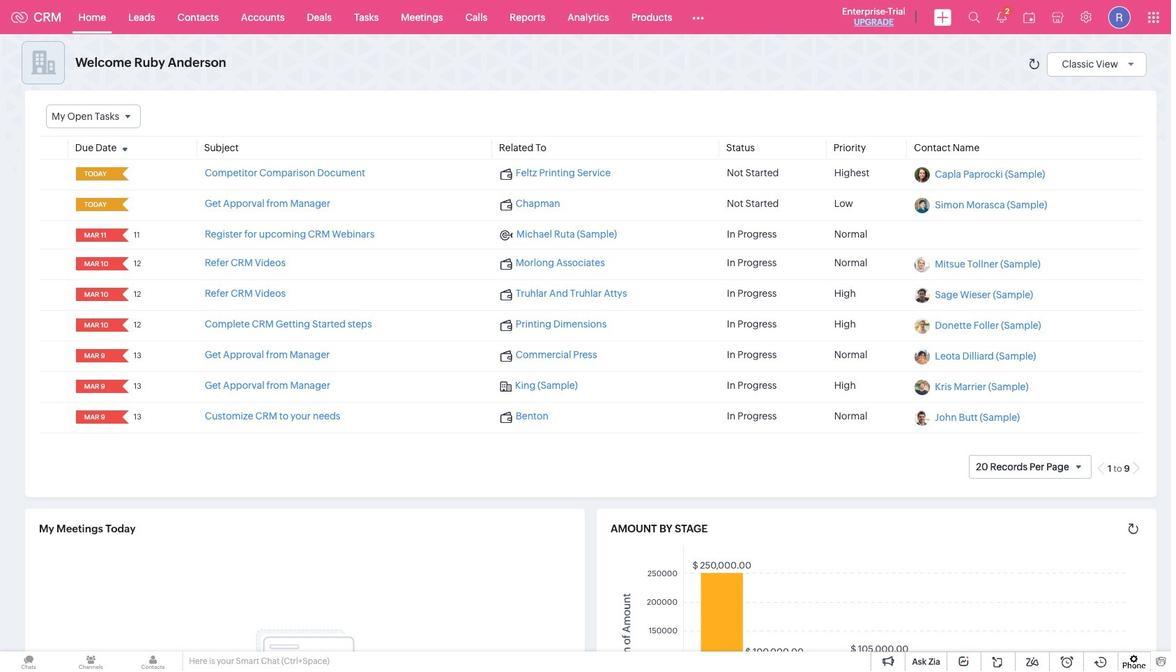 Task type: locate. For each thing, give the bounding box(es) containing it.
create menu image
[[934, 9, 952, 25]]

create menu element
[[926, 0, 960, 34]]

profile image
[[1108, 6, 1131, 28]]

search image
[[968, 11, 980, 23]]

None field
[[46, 105, 141, 128], [80, 167, 113, 181], [80, 198, 113, 211], [80, 229, 113, 242], [80, 257, 113, 271], [80, 288, 113, 301], [80, 319, 113, 332], [80, 349, 113, 363], [80, 380, 113, 393], [80, 411, 113, 424], [46, 105, 141, 128], [80, 167, 113, 181], [80, 198, 113, 211], [80, 229, 113, 242], [80, 257, 113, 271], [80, 288, 113, 301], [80, 319, 113, 332], [80, 349, 113, 363], [80, 380, 113, 393], [80, 411, 113, 424]]

late by  days image
[[116, 170, 134, 178]]

logo image
[[11, 12, 28, 23]]

Other Modules field
[[683, 6, 713, 28]]

chats image
[[0, 652, 57, 671]]



Task type: describe. For each thing, give the bounding box(es) containing it.
signals element
[[989, 0, 1015, 34]]

calendar image
[[1023, 12, 1035, 23]]

search element
[[960, 0, 989, 34]]

profile element
[[1100, 0, 1139, 34]]

contacts image
[[124, 652, 182, 671]]

channels image
[[62, 652, 119, 671]]

late by  days image
[[116, 200, 134, 209]]



Task type: vqa. For each thing, say whether or not it's contained in the screenshot.
Overdue to the bottom
no



